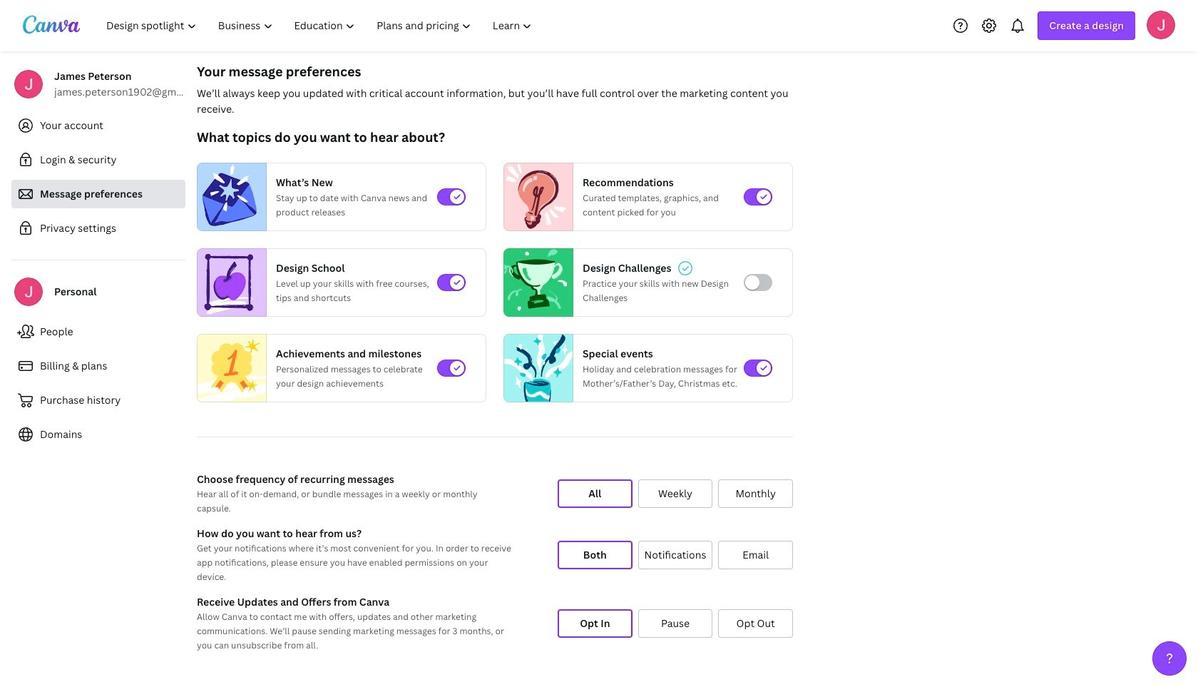 Task type: vqa. For each thing, say whether or not it's contained in the screenshot.
that
no



Task type: locate. For each thing, give the bounding box(es) containing it.
topic image
[[198, 163, 260, 231], [504, 163, 567, 231], [198, 248, 260, 317], [504, 248, 567, 317], [198, 331, 266, 406], [504, 331, 573, 406]]

None button
[[558, 480, 633, 508], [638, 480, 713, 508], [719, 480, 793, 508], [558, 541, 633, 569], [638, 541, 713, 569], [719, 541, 793, 569], [558, 609, 633, 638], [638, 609, 713, 638], [719, 609, 793, 638], [558, 480, 633, 508], [638, 480, 713, 508], [719, 480, 793, 508], [558, 541, 633, 569], [638, 541, 713, 569], [719, 541, 793, 569], [558, 609, 633, 638], [638, 609, 713, 638], [719, 609, 793, 638]]



Task type: describe. For each thing, give the bounding box(es) containing it.
top level navigation element
[[97, 11, 545, 40]]

james peterson image
[[1147, 10, 1176, 39]]



